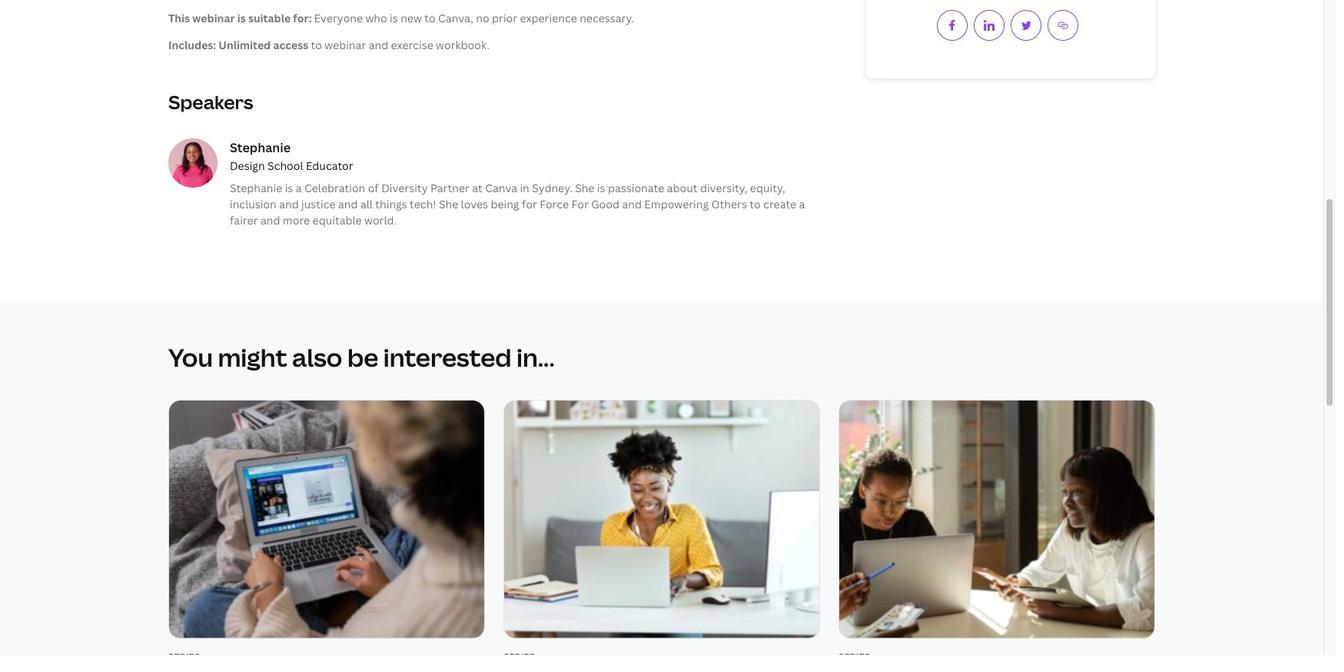 Task type: vqa. For each thing, say whether or not it's contained in the screenshot.
You
yes



Task type: locate. For each thing, give the bounding box(es) containing it.
passionate
[[608, 181, 664, 196]]

webinar up includes:
[[192, 10, 235, 25]]

empowering
[[645, 197, 709, 212]]

webinar
[[192, 10, 235, 25], [325, 37, 366, 52]]

to right access at the top left
[[311, 37, 322, 52]]

interested
[[383, 341, 512, 374]]

0 horizontal spatial webinar
[[192, 10, 235, 25]]

1 vertical spatial a
[[799, 197, 805, 212]]

to right new
[[425, 10, 436, 25]]

and down "inclusion"
[[261, 213, 280, 228]]

to down 'equity,'
[[750, 197, 761, 212]]

justice
[[301, 197, 336, 212]]

is
[[237, 10, 246, 25], [390, 10, 398, 25], [285, 181, 293, 196], [597, 181, 605, 196]]

design
[[230, 159, 265, 173]]

0 vertical spatial stephanie
[[230, 139, 291, 156]]

2 vertical spatial to
[[750, 197, 761, 212]]

a
[[296, 181, 302, 196], [799, 197, 805, 212]]

0 horizontal spatial she
[[439, 197, 458, 212]]

stephanie up design
[[230, 139, 291, 156]]

about
[[667, 181, 698, 196]]

speakers
[[168, 89, 253, 114]]

and
[[369, 37, 388, 52], [279, 197, 299, 212], [338, 197, 358, 212], [622, 197, 642, 212], [261, 213, 280, 228]]

others
[[712, 197, 747, 212]]

you might also be interested in...
[[168, 341, 555, 374]]

a right 'create' on the top of page
[[799, 197, 805, 212]]

who
[[366, 10, 387, 25]]

world.
[[364, 213, 397, 228]]

equity,
[[750, 181, 785, 196]]

everyone
[[314, 10, 363, 25]]

1 horizontal spatial a
[[799, 197, 805, 212]]

suitable
[[248, 10, 291, 25]]

for
[[572, 197, 589, 212]]

you
[[168, 341, 213, 374]]

1 horizontal spatial webinar
[[325, 37, 366, 52]]

0 vertical spatial a
[[296, 181, 302, 196]]

no
[[476, 10, 489, 25]]

is up unlimited
[[237, 10, 246, 25]]

she up for
[[575, 181, 595, 196]]

create
[[764, 197, 797, 212]]

includes: unlimited access to webinar and exercise workbook.
[[168, 37, 490, 52]]

1 vertical spatial she
[[439, 197, 458, 212]]

sydney.
[[532, 181, 573, 196]]

this
[[168, 10, 190, 25]]

might
[[218, 341, 287, 374]]

inclusion
[[230, 197, 277, 212]]

good
[[591, 197, 620, 212]]

she
[[575, 181, 595, 196], [439, 197, 458, 212]]

2 stephanie from the top
[[230, 181, 282, 196]]

stephanie
[[230, 139, 291, 156], [230, 181, 282, 196]]

0 horizontal spatial a
[[296, 181, 302, 196]]

a up justice
[[296, 181, 302, 196]]

she down partner
[[439, 197, 458, 212]]

prior
[[492, 10, 518, 25]]

1 vertical spatial stephanie
[[230, 181, 282, 196]]

0 horizontal spatial to
[[311, 37, 322, 52]]

1 horizontal spatial she
[[575, 181, 595, 196]]

and down passionate
[[622, 197, 642, 212]]

stephanie up "inclusion"
[[230, 181, 282, 196]]

to
[[425, 10, 436, 25], [311, 37, 322, 52], [750, 197, 761, 212]]

webinar down everyone
[[325, 37, 366, 52]]

2 horizontal spatial to
[[750, 197, 761, 212]]

stephanie design school educator stephanie is a celebration of diversity partner at canva in sydney.  she is passionate about diversity, equity, inclusion and justice and all things tech!  she loves being for force for good and empowering others to create a fairer and more equitable world.
[[230, 139, 805, 228]]

of
[[368, 181, 379, 196]]

1 horizontal spatial to
[[425, 10, 436, 25]]



Task type: describe. For each thing, give the bounding box(es) containing it.
being
[[491, 197, 519, 212]]

0 vertical spatial she
[[575, 181, 595, 196]]

force
[[540, 197, 569, 212]]

1 stephanie from the top
[[230, 139, 291, 156]]

equitable
[[313, 213, 362, 228]]

celebration
[[304, 181, 365, 196]]

is up the good
[[597, 181, 605, 196]]

and down the who
[[369, 37, 388, 52]]

access
[[273, 37, 308, 52]]

diversity
[[381, 181, 428, 196]]

for:
[[293, 10, 312, 25]]

workbook.
[[436, 37, 490, 52]]

fairer
[[230, 213, 258, 228]]

for
[[522, 197, 537, 212]]

more
[[283, 213, 310, 228]]

in
[[520, 181, 530, 196]]

0 vertical spatial to
[[425, 10, 436, 25]]

diversity,
[[700, 181, 748, 196]]

canva,
[[438, 10, 473, 25]]

to inside stephanie design school educator stephanie is a celebration of diversity partner at canva in sydney.  she is passionate about diversity, equity, inclusion and justice and all things tech!  she loves being for force for good and empowering others to create a fairer and more equitable world.
[[750, 197, 761, 212]]

experience
[[520, 10, 577, 25]]

also
[[292, 341, 342, 374]]

all
[[361, 197, 373, 212]]

and left all on the left top
[[338, 197, 358, 212]]

this webinar is suitable for: everyone who is new to canva, no prior experience necessary.
[[168, 10, 634, 25]]

in...
[[517, 341, 555, 374]]

partner
[[430, 181, 470, 196]]

things
[[375, 197, 407, 212]]

educator
[[306, 159, 353, 173]]

at
[[472, 181, 483, 196]]

exercise
[[391, 37, 433, 52]]

1 vertical spatial webinar
[[325, 37, 366, 52]]

is left new
[[390, 10, 398, 25]]

new
[[401, 10, 422, 25]]

is down the school
[[285, 181, 293, 196]]

unlimited
[[219, 37, 271, 52]]

loves
[[461, 197, 488, 212]]

0 vertical spatial webinar
[[192, 10, 235, 25]]

and up more
[[279, 197, 299, 212]]

includes:
[[168, 37, 216, 52]]

school
[[268, 159, 303, 173]]

be
[[347, 341, 378, 374]]

canva
[[485, 181, 517, 196]]

1 vertical spatial to
[[311, 37, 322, 52]]

necessary.
[[580, 10, 634, 25]]

tech!
[[410, 197, 436, 212]]



